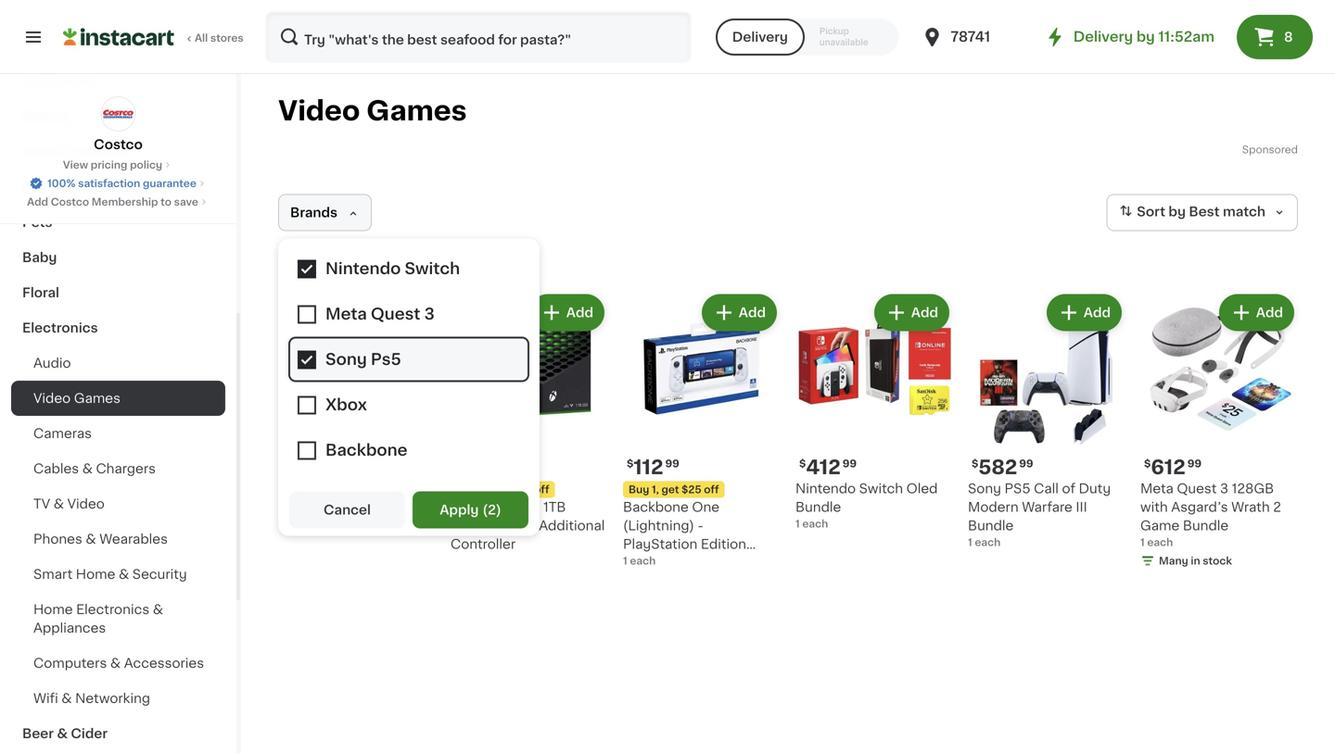 Task type: describe. For each thing, give the bounding box(es) containing it.
meta quest 3 128gb with asgard's wrath 2 game bundle 1 each
[[1141, 483, 1281, 548]]

11:52am
[[1159, 30, 1215, 44]]

1 horizontal spatial home
[[76, 568, 115, 581]]

match
[[1223, 206, 1266, 219]]

home electronics & appliances
[[33, 604, 163, 635]]

buy for xbox series x 1tb console with additional controller
[[456, 485, 477, 495]]

Search field
[[267, 13, 690, 61]]

smart home & security
[[33, 568, 187, 581]]

(
[[483, 504, 488, 517]]

best match
[[1189, 206, 1266, 219]]

100% satisfaction guarantee button
[[29, 172, 208, 191]]

0 horizontal spatial costco
[[51, 197, 89, 207]]

oled
[[907, 483, 938, 496]]

delivery for delivery
[[732, 31, 788, 44]]

membership
[[92, 197, 158, 207]]

snacks & candy link
[[11, 170, 225, 205]]

all stores link
[[63, 11, 245, 63]]

tv
[[33, 498, 50, 511]]

console
[[451, 520, 505, 533]]

1 inside nintendo switch oled bundle 1 each
[[796, 519, 800, 529]]

add for nintendo switch super mario bros. wonder
[[394, 306, 421, 319]]

112
[[634, 458, 664, 478]]

off for series
[[534, 485, 549, 495]]

one
[[692, 501, 720, 514]]

1, for xbox
[[479, 485, 487, 495]]

add for meta quest 3 128gb with asgard's wrath 2 game bundle
[[1256, 306, 1283, 319]]

tv & video link
[[11, 487, 225, 522]]

product group containing add
[[451, 291, 608, 554]]

99 for 112
[[665, 459, 680, 469]]

of
[[1062, 483, 1076, 496]]

chargers
[[96, 463, 156, 476]]

super
[[389, 483, 428, 496]]

by for delivery
[[1137, 30, 1155, 44]]

2 inside meta quest 3 128gb with asgard's wrath 2 game bundle 1 each
[[1273, 501, 1281, 514]]

for
[[691, 575, 710, 588]]

phones & wearables link
[[11, 522, 225, 557]]

1 vertical spatial video
[[33, 392, 71, 405]]

1 each
[[623, 556, 656, 567]]

2 add button from the left
[[531, 296, 603, 330]]

add for xbox series x 1tb console with additional controller
[[566, 306, 593, 319]]

in
[[1191, 556, 1200, 567]]

612
[[1151, 458, 1186, 478]]

-
[[698, 520, 704, 533]]

satisfaction
[[78, 179, 140, 189]]

78741 button
[[921, 11, 1032, 63]]

game
[[1141, 520, 1180, 533]]

& for networking
[[61, 693, 72, 706]]

beer
[[22, 728, 54, 741]]

many
[[1159, 556, 1189, 567]]

sort
[[1137, 206, 1166, 219]]

warfare
[[1022, 501, 1073, 514]]

582
[[979, 458, 1017, 478]]

iphone
[[713, 575, 758, 588]]

add costco membership to save
[[27, 197, 198, 207]]

)
[[496, 504, 501, 517]]

switch for 412
[[859, 483, 903, 496]]

0 vertical spatial costco
[[94, 138, 143, 151]]

67 99
[[289, 458, 330, 478]]

add for backbone one (lightning) - playstation edition mobile gaming controller for iphone
[[739, 306, 766, 319]]

$ for 612
[[1144, 459, 1151, 469]]

3
[[1220, 483, 1229, 496]]

xbox
[[451, 501, 484, 514]]

mobile
[[623, 557, 667, 570]]

save
[[174, 197, 198, 207]]

guarantee
[[143, 179, 196, 189]]

product group containing 612
[[1141, 291, 1298, 573]]

0 horizontal spatial games
[[74, 392, 121, 405]]

appliances
[[33, 622, 106, 635]]

add costco membership to save link
[[27, 195, 209, 210]]

gaming
[[671, 557, 722, 570]]

bros.
[[318, 501, 351, 514]]

delivery for delivery by 11:52am
[[1074, 30, 1133, 44]]

add button for 412
[[876, 296, 948, 330]]

product group containing 582
[[968, 291, 1126, 550]]

audio link
[[11, 346, 225, 381]]

99 for 582
[[1019, 459, 1034, 469]]

computers & accessories link
[[11, 646, 225, 682]]

get for xbox
[[489, 485, 507, 495]]

pets
[[22, 216, 52, 229]]

modern
[[968, 501, 1019, 514]]

view
[[63, 160, 88, 170]]

asgard's
[[1171, 501, 1228, 514]]

sony
[[968, 483, 1001, 496]]

each inside nintendo switch oled bundle 1 each
[[802, 519, 828, 529]]

99 inside 67 99
[[315, 459, 330, 469]]

78741
[[951, 30, 991, 44]]

snacks
[[22, 181, 71, 194]]

(lightning)
[[623, 520, 694, 533]]

view pricing policy link
[[63, 158, 174, 172]]

$ for 112
[[627, 459, 634, 469]]

service type group
[[716, 19, 899, 56]]

cameras link
[[11, 416, 225, 452]]

snacks & candy
[[22, 181, 132, 194]]

67
[[289, 458, 313, 478]]

$ 112 99
[[627, 458, 680, 478]]

$110
[[509, 485, 532, 495]]

controller inside xbox series x 1tb console with additional controller
[[451, 538, 516, 551]]

128gb
[[1232, 483, 1274, 496]]

delivery by 11:52am link
[[1044, 26, 1215, 48]]

with inside xbox series x 1tb console with additional controller
[[508, 520, 536, 533]]

product group containing 112
[[623, 291, 781, 588]]

wifi & networking link
[[11, 682, 225, 717]]

product group containing 67
[[278, 291, 436, 532]]

1tb
[[543, 501, 566, 514]]

xbox series x 1tb console with additional controller
[[451, 501, 605, 551]]

instacart logo image
[[63, 26, 174, 48]]

cancel
[[324, 504, 371, 517]]

bakery link
[[11, 99, 225, 134]]

playstation
[[623, 538, 698, 551]]

& down phones & wearables link
[[119, 568, 129, 581]]

1, for backbone
[[652, 485, 659, 495]]

apply
[[440, 504, 479, 517]]

household
[[22, 75, 95, 88]]

1 inside meta quest 3 128gb with asgard's wrath 2 game bundle 1 each
[[1141, 538, 1145, 548]]

ps5
[[1005, 483, 1031, 496]]

costco link
[[94, 96, 143, 154]]

call
[[1034, 483, 1059, 496]]

412
[[806, 458, 841, 478]]

wearables
[[99, 533, 168, 546]]

networking
[[75, 693, 150, 706]]

get for backbone
[[662, 485, 679, 495]]

brands button
[[278, 194, 372, 231]]

& for seafood
[[60, 146, 71, 159]]

bundle inside meta quest 3 128gb with asgard's wrath 2 game bundle 1 each
[[1183, 520, 1229, 533]]

nintendo for 99
[[278, 483, 339, 496]]

cider
[[71, 728, 108, 741]]

0 vertical spatial games
[[366, 98, 467, 124]]

mario
[[278, 501, 315, 514]]



Task type: vqa. For each thing, say whether or not it's contained in the screenshot.
Pickup heading
no



Task type: locate. For each thing, give the bounding box(es) containing it.
delivery inside button
[[732, 31, 788, 44]]

product group
[[278, 291, 436, 532], [451, 291, 608, 554], [623, 291, 781, 588], [796, 291, 953, 532], [968, 291, 1126, 550], [1141, 291, 1298, 573]]

iii
[[1076, 501, 1087, 514]]

5 99 from the left
[[1188, 459, 1202, 469]]

controller inside backbone one (lightning) - playstation edition mobile gaming controller for iphone
[[623, 575, 688, 588]]

buy for backbone one (lightning) - playstation edition mobile gaming controller for iphone
[[629, 485, 649, 495]]

video games
[[278, 98, 467, 124], [33, 392, 121, 405]]

1 horizontal spatial switch
[[859, 483, 903, 496]]

1 1, from the left
[[479, 485, 487, 495]]

floral
[[22, 287, 59, 300]]

view pricing policy
[[63, 160, 162, 170]]

nintendo
[[278, 483, 339, 496], [796, 483, 856, 496]]

best
[[1189, 206, 1220, 219]]

series
[[487, 501, 528, 514]]

5 product group from the left
[[968, 291, 1126, 550]]

1 99 from the left
[[315, 459, 330, 469]]

1 horizontal spatial buy
[[629, 485, 649, 495]]

product group containing 412
[[796, 291, 953, 532]]

99 right 112
[[665, 459, 680, 469]]

backbone one (lightning) - playstation edition mobile gaming controller for iphone
[[623, 501, 758, 588]]

$ inside $ 112 99
[[627, 459, 634, 469]]

2 nintendo from the left
[[796, 483, 856, 496]]

1 buy from the left
[[456, 485, 477, 495]]

computers & accessories
[[33, 657, 204, 670]]

3 $ from the left
[[972, 459, 979, 469]]

nintendo down 67 99
[[278, 483, 339, 496]]

controller down mobile
[[623, 575, 688, 588]]

1 vertical spatial by
[[1169, 206, 1186, 219]]

by for sort
[[1169, 206, 1186, 219]]

edition
[[701, 538, 746, 551]]

$ up nintendo switch oled bundle 1 each
[[799, 459, 806, 469]]

2 vertical spatial video
[[67, 498, 105, 511]]

with down 'x'
[[508, 520, 536, 533]]

each down modern
[[975, 538, 1001, 548]]

0 vertical spatial home
[[76, 568, 115, 581]]

add
[[27, 197, 48, 207], [394, 306, 421, 319], [566, 306, 593, 319], [739, 306, 766, 319], [911, 306, 938, 319], [1084, 306, 1111, 319], [1256, 306, 1283, 319]]

baby link
[[11, 240, 225, 275]]

spo
[[1242, 145, 1263, 155]]

$562.99 element
[[451, 456, 608, 480]]

99 right 67
[[315, 459, 330, 469]]

1 inside sony ps5 call of duty modern warfare iii bundle 1 each
[[968, 538, 972, 548]]

2 up console
[[488, 504, 496, 517]]

3 product group from the left
[[623, 291, 781, 588]]

0 horizontal spatial switch
[[342, 483, 386, 496]]

add button for 99
[[359, 296, 430, 330]]

0 horizontal spatial 1,
[[479, 485, 487, 495]]

cables & chargers
[[33, 463, 156, 476]]

add button for 612
[[1221, 296, 1293, 330]]

bakery
[[22, 110, 69, 123]]

1 down mario
[[278, 519, 283, 529]]

switch up wonder
[[342, 483, 386, 496]]

off up 'x'
[[534, 485, 549, 495]]

$ up the meta
[[1144, 459, 1151, 469]]

bundle down modern
[[968, 520, 1014, 533]]

seafood
[[74, 146, 130, 159]]

1, up (
[[479, 485, 487, 495]]

1 down $ 412 99
[[796, 519, 800, 529]]

switch inside nintendo switch oled bundle 1 each
[[859, 483, 903, 496]]

electronics inside home electronics & appliances
[[76, 604, 149, 617]]

1
[[278, 519, 283, 529], [796, 519, 800, 529], [968, 538, 972, 548], [1141, 538, 1145, 548], [623, 556, 628, 567]]

add for nintendo switch oled bundle
[[911, 306, 938, 319]]

$ inside $ 612 99
[[1144, 459, 1151, 469]]

& right phones
[[86, 533, 96, 546]]

& inside "link"
[[61, 693, 72, 706]]

& for wearables
[[86, 533, 96, 546]]

bundle down asgard's
[[1183, 520, 1229, 533]]

by inside "field"
[[1169, 206, 1186, 219]]

buy
[[456, 485, 477, 495], [629, 485, 649, 495]]

household link
[[11, 64, 225, 99]]

stock
[[1203, 556, 1232, 567]]

1, up backbone
[[652, 485, 659, 495]]

with
[[1141, 501, 1168, 514], [508, 520, 536, 533]]

2 right the wrath
[[1273, 501, 1281, 514]]

1 horizontal spatial controller
[[623, 575, 688, 588]]

0 vertical spatial by
[[1137, 30, 1155, 44]]

2 off from the left
[[704, 485, 719, 495]]

& right cables
[[82, 463, 93, 476]]

each down 412
[[802, 519, 828, 529]]

4 99 from the left
[[1019, 459, 1034, 469]]

off for one
[[704, 485, 719, 495]]

nsored
[[1263, 145, 1298, 155]]

1 down modern
[[968, 538, 972, 548]]

buy 1, get $110 off
[[456, 485, 549, 495]]

1 horizontal spatial get
[[662, 485, 679, 495]]

1 $ from the left
[[627, 459, 634, 469]]

5 add button from the left
[[1049, 296, 1120, 330]]

buy up 'xbox'
[[456, 485, 477, 495]]

beer & cider link
[[11, 717, 225, 752]]

2
[[1273, 501, 1281, 514], [488, 504, 496, 517]]

& right beer
[[57, 728, 68, 741]]

0 horizontal spatial bundle
[[796, 501, 841, 514]]

off up one at the right
[[704, 485, 719, 495]]

meta
[[1141, 483, 1174, 496]]

1 horizontal spatial video games
[[278, 98, 467, 124]]

2 1, from the left
[[652, 485, 659, 495]]

sony ps5 call of duty modern warfare iii bundle 1 each
[[968, 483, 1111, 548]]

nintendo inside nintendo switch oled bundle 1 each
[[796, 483, 856, 496]]

quest
[[1177, 483, 1217, 496]]

each inside nintendo switch super mario bros. wonder 1 each
[[285, 519, 311, 529]]

smart
[[33, 568, 73, 581]]

nintendo switch super mario bros. wonder 1 each
[[278, 483, 428, 529]]

1 vertical spatial costco
[[51, 197, 89, 207]]

0 horizontal spatial delivery
[[732, 31, 788, 44]]

switch for 99
[[342, 483, 386, 496]]

$ up backbone
[[627, 459, 634, 469]]

0 vertical spatial video
[[278, 98, 360, 124]]

nintendo inside nintendo switch super mario bros. wonder 1 each
[[278, 483, 339, 496]]

accessories
[[124, 657, 204, 670]]

1 horizontal spatial delivery
[[1074, 30, 1133, 44]]

delivery by 11:52am
[[1074, 30, 1215, 44]]

bundle inside nintendo switch oled bundle 1 each
[[796, 501, 841, 514]]

electronics
[[22, 322, 98, 335], [76, 604, 149, 617]]

nintendo down $ 412 99
[[796, 483, 856, 496]]

duty
[[1079, 483, 1111, 496]]

add button for 582
[[1049, 296, 1120, 330]]

99 inside $ 112 99
[[665, 459, 680, 469]]

$ inside $ 412 99
[[799, 459, 806, 469]]

0 horizontal spatial get
[[489, 485, 507, 495]]

$ inside $ 582 99
[[972, 459, 979, 469]]

costco down snacks & candy
[[51, 197, 89, 207]]

6 add button from the left
[[1221, 296, 1293, 330]]

each down mario
[[285, 519, 311, 529]]

&
[[60, 146, 71, 159], [74, 181, 85, 194], [82, 463, 93, 476], [54, 498, 64, 511], [86, 533, 96, 546], [119, 568, 129, 581], [153, 604, 163, 617], [110, 657, 121, 670], [61, 693, 72, 706], [57, 728, 68, 741]]

8
[[1284, 31, 1293, 44]]

nintendo for 412
[[796, 483, 856, 496]]

cables & chargers link
[[11, 452, 225, 487]]

stores
[[210, 33, 244, 43]]

electronics up 'audio' on the top left of page
[[22, 322, 98, 335]]

& for accessories
[[110, 657, 121, 670]]

tv & video
[[33, 498, 105, 511]]

0 vertical spatial electronics
[[22, 322, 98, 335]]

0 horizontal spatial home
[[33, 604, 73, 617]]

each down the playstation
[[630, 556, 656, 567]]

1 vertical spatial games
[[74, 392, 121, 405]]

2 99 from the left
[[665, 459, 680, 469]]

1 down game
[[1141, 538, 1145, 548]]

home
[[76, 568, 115, 581], [33, 604, 73, 617]]

home up appliances
[[33, 604, 73, 617]]

1 horizontal spatial nintendo
[[796, 483, 856, 496]]

by left the "11:52am"
[[1137, 30, 1155, 44]]

0 horizontal spatial by
[[1137, 30, 1155, 44]]

controller
[[451, 538, 516, 551], [623, 575, 688, 588]]

1 vertical spatial electronics
[[76, 604, 149, 617]]

buy down 112
[[629, 485, 649, 495]]

1 horizontal spatial bundle
[[968, 520, 1014, 533]]

meat & seafood
[[22, 146, 130, 159]]

0 horizontal spatial 2
[[488, 504, 496, 517]]

& for candy
[[74, 181, 85, 194]]

& down security
[[153, 604, 163, 617]]

& up 'networking'
[[110, 657, 121, 670]]

wrath
[[1232, 501, 1270, 514]]

bundle inside sony ps5 call of duty modern warfare iii bundle 1 each
[[968, 520, 1014, 533]]

by right sort on the top right of page
[[1169, 206, 1186, 219]]

video games link
[[11, 381, 225, 416]]

2 get from the left
[[662, 485, 679, 495]]

home down phones & wearables
[[76, 568, 115, 581]]

with inside meta quest 3 128gb with asgard's wrath 2 game bundle 1 each
[[1141, 501, 1168, 514]]

costco logo image
[[101, 96, 136, 132]]

games
[[366, 98, 467, 124], [74, 392, 121, 405]]

bundle
[[796, 501, 841, 514], [968, 520, 1014, 533], [1183, 520, 1229, 533]]

1 down the playstation
[[623, 556, 628, 567]]

0 horizontal spatial with
[[508, 520, 536, 533]]

meat
[[22, 146, 57, 159]]

wonder
[[355, 501, 406, 514]]

0 horizontal spatial video games
[[33, 392, 121, 405]]

6 product group from the left
[[1141, 291, 1298, 573]]

many in stock
[[1159, 556, 1232, 567]]

additional
[[539, 520, 605, 533]]

0 horizontal spatial buy
[[456, 485, 477, 495]]

3 99 from the left
[[843, 459, 857, 469]]

2 switch from the left
[[859, 483, 903, 496]]

1 horizontal spatial 2
[[1273, 501, 1281, 514]]

2 horizontal spatial bundle
[[1183, 520, 1229, 533]]

each inside sony ps5 call of duty modern warfare iii bundle 1 each
[[975, 538, 1001, 548]]

0 vertical spatial controller
[[451, 538, 516, 551]]

99 inside $ 412 99
[[843, 459, 857, 469]]

switch inside nintendo switch super mario bros. wonder 1 each
[[342, 483, 386, 496]]

99 right 412
[[843, 459, 857, 469]]

2 product group from the left
[[451, 291, 608, 554]]

0 vertical spatial with
[[1141, 501, 1168, 514]]

99 for 412
[[843, 459, 857, 469]]

$ up "sony"
[[972, 459, 979, 469]]

each
[[285, 519, 311, 529], [802, 519, 828, 529], [975, 538, 1001, 548], [1147, 538, 1173, 548], [630, 556, 656, 567]]

each inside meta quest 3 128gb with asgard's wrath 2 game bundle 1 each
[[1147, 538, 1173, 548]]

nintendo switch oled bundle 1 each
[[796, 483, 938, 529]]

4 product group from the left
[[796, 291, 953, 532]]

electronics down smart home & security
[[76, 604, 149, 617]]

99 inside $ 612 99
[[1188, 459, 1202, 469]]

& up view
[[60, 146, 71, 159]]

Best match Sort by field
[[1107, 194, 1298, 231]]

with down the meta
[[1141, 501, 1168, 514]]

1 horizontal spatial by
[[1169, 206, 1186, 219]]

1 horizontal spatial games
[[366, 98, 467, 124]]

0 vertical spatial video games
[[278, 98, 467, 124]]

$ 412 99
[[799, 458, 857, 478]]

$
[[627, 459, 634, 469], [799, 459, 806, 469], [972, 459, 979, 469], [1144, 459, 1151, 469]]

1 switch from the left
[[342, 483, 386, 496]]

& for video
[[54, 498, 64, 511]]

99 up ps5
[[1019, 459, 1034, 469]]

1 horizontal spatial costco
[[94, 138, 143, 151]]

& for chargers
[[82, 463, 93, 476]]

1 horizontal spatial off
[[704, 485, 719, 495]]

8 button
[[1237, 15, 1313, 59]]

get left $25
[[662, 485, 679, 495]]

wifi & networking
[[33, 693, 150, 706]]

floral link
[[11, 275, 225, 311]]

1 nintendo from the left
[[278, 483, 339, 496]]

pets link
[[11, 205, 225, 240]]

1 horizontal spatial 1,
[[652, 485, 659, 495]]

& for cider
[[57, 728, 68, 741]]

home inside home electronics & appliances
[[33, 604, 73, 617]]

bundle down 412
[[796, 501, 841, 514]]

1 vertical spatial home
[[33, 604, 73, 617]]

1 vertical spatial controller
[[623, 575, 688, 588]]

3 add button from the left
[[704, 296, 775, 330]]

1 vertical spatial video games
[[33, 392, 121, 405]]

0 horizontal spatial off
[[534, 485, 549, 495]]

controller down console
[[451, 538, 516, 551]]

$ for 582
[[972, 459, 979, 469]]

100%
[[47, 179, 76, 189]]

1 product group from the left
[[278, 291, 436, 532]]

1 vertical spatial with
[[508, 520, 536, 533]]

& right the tv
[[54, 498, 64, 511]]

1 add button from the left
[[359, 296, 430, 330]]

None search field
[[265, 11, 692, 63]]

4 add button from the left
[[876, 296, 948, 330]]

add for sony ps5 call of duty modern warfare iii bundle
[[1084, 306, 1111, 319]]

0 horizontal spatial controller
[[451, 538, 516, 551]]

4 $ from the left
[[1144, 459, 1151, 469]]

meat & seafood link
[[11, 134, 225, 170]]

baby
[[22, 251, 57, 264]]

1 get from the left
[[489, 485, 507, 495]]

& inside home electronics & appliances
[[153, 604, 163, 617]]

2 $ from the left
[[799, 459, 806, 469]]

switch left oled
[[859, 483, 903, 496]]

costco up view pricing policy link
[[94, 138, 143, 151]]

99 up quest
[[1188, 459, 1202, 469]]

backbone
[[623, 501, 689, 514]]

each down game
[[1147, 538, 1173, 548]]

1 inside nintendo switch super mario bros. wonder 1 each
[[278, 519, 283, 529]]

& right wifi
[[61, 693, 72, 706]]

cancel button
[[289, 492, 405, 529]]

video games inside video games link
[[33, 392, 121, 405]]

0 horizontal spatial nintendo
[[278, 483, 339, 496]]

& down view
[[74, 181, 85, 194]]

99 for 612
[[1188, 459, 1202, 469]]

home electronics & appliances link
[[11, 593, 225, 646]]

$ for 412
[[799, 459, 806, 469]]

2 buy from the left
[[629, 485, 649, 495]]

1 horizontal spatial with
[[1141, 501, 1168, 514]]

security
[[132, 568, 187, 581]]

get up series
[[489, 485, 507, 495]]

wifi
[[33, 693, 58, 706]]

99 inside $ 582 99
[[1019, 459, 1034, 469]]

1 off from the left
[[534, 485, 549, 495]]



